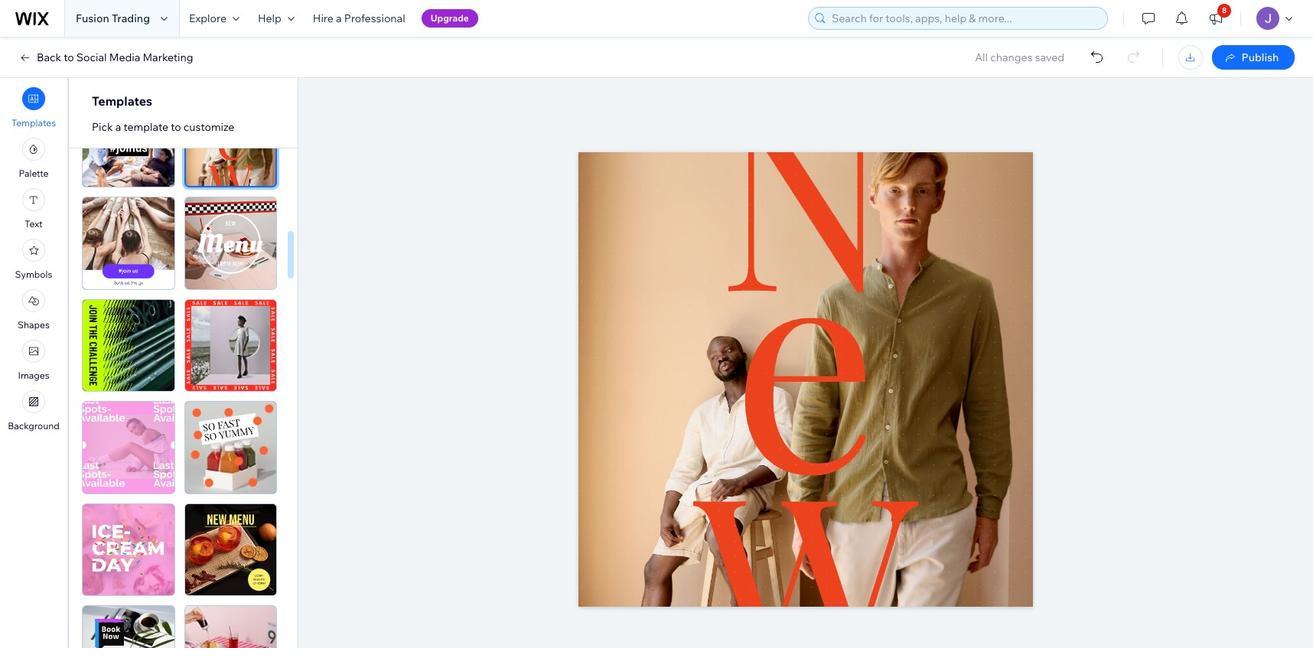 Task type: vqa. For each thing, say whether or not it's contained in the screenshot.
the Back to Social Media Marketing button
yes



Task type: locate. For each thing, give the bounding box(es) containing it.
1 horizontal spatial a
[[336, 11, 342, 25]]

to
[[64, 51, 74, 64], [171, 120, 181, 134]]

marketing
[[143, 51, 193, 64]]

template
[[124, 120, 168, 134]]

social
[[76, 51, 107, 64]]

publish button
[[1212, 45, 1295, 70]]

1 horizontal spatial templates
[[92, 93, 152, 109]]

palette
[[19, 168, 49, 179]]

pick
[[92, 120, 113, 134]]

back to social media marketing
[[37, 51, 193, 64]]

text button
[[22, 188, 45, 230]]

pick a template to customize
[[92, 120, 234, 134]]

1 vertical spatial to
[[171, 120, 181, 134]]

a right the hire
[[336, 11, 342, 25]]

menu
[[0, 83, 67, 436]]

0 horizontal spatial to
[[64, 51, 74, 64]]

1 vertical spatial a
[[115, 120, 121, 134]]

0 vertical spatial a
[[336, 11, 342, 25]]

templates button
[[11, 87, 56, 129]]

a
[[336, 11, 342, 25], [115, 120, 121, 134]]

templates up pick at the left top of the page
[[92, 93, 152, 109]]

help button
[[249, 0, 304, 37]]

0 vertical spatial templates
[[92, 93, 152, 109]]

0 horizontal spatial a
[[115, 120, 121, 134]]

back to social media marketing button
[[18, 51, 193, 64]]

customize
[[184, 120, 234, 134]]

palette button
[[19, 138, 49, 179]]

templates up the palette button
[[11, 117, 56, 129]]

0 horizontal spatial templates
[[11, 117, 56, 129]]

text
[[25, 218, 43, 230]]

to right back
[[64, 51, 74, 64]]

explore
[[189, 11, 226, 25]]

1 vertical spatial templates
[[11, 117, 56, 129]]

to right template
[[171, 120, 181, 134]]

0 vertical spatial to
[[64, 51, 74, 64]]

images button
[[18, 340, 49, 381]]

professional
[[344, 11, 405, 25]]

menu containing templates
[[0, 83, 67, 436]]

a inside 'link'
[[336, 11, 342, 25]]

all
[[975, 51, 988, 64]]

background
[[8, 420, 60, 432]]

trading
[[112, 11, 150, 25]]

templates
[[92, 93, 152, 109], [11, 117, 56, 129]]

1 horizontal spatial to
[[171, 120, 181, 134]]

upgrade
[[431, 12, 469, 24]]

publish
[[1242, 51, 1279, 64]]

background button
[[8, 390, 60, 432]]

a right pick at the left top of the page
[[115, 120, 121, 134]]

fusion
[[76, 11, 109, 25]]

hire a professional
[[313, 11, 405, 25]]

fusion trading
[[76, 11, 150, 25]]

upgrade button
[[421, 9, 478, 28]]



Task type: describe. For each thing, give the bounding box(es) containing it.
shapes button
[[18, 289, 50, 331]]

shapes
[[18, 319, 50, 331]]

media
[[109, 51, 140, 64]]

symbols button
[[15, 239, 52, 280]]

images
[[18, 370, 49, 381]]

symbols
[[15, 269, 52, 280]]

saved
[[1035, 51, 1064, 64]]

changes
[[990, 51, 1033, 64]]

Search for tools, apps, help & more... field
[[827, 8, 1103, 29]]

back
[[37, 51, 61, 64]]

all changes saved
[[975, 51, 1064, 64]]

a for professional
[[336, 11, 342, 25]]

a for template
[[115, 120, 121, 134]]

hire
[[313, 11, 334, 25]]

8 button
[[1199, 0, 1233, 37]]

hire a professional link
[[304, 0, 414, 37]]

help
[[258, 11, 281, 25]]

8
[[1222, 5, 1227, 15]]



